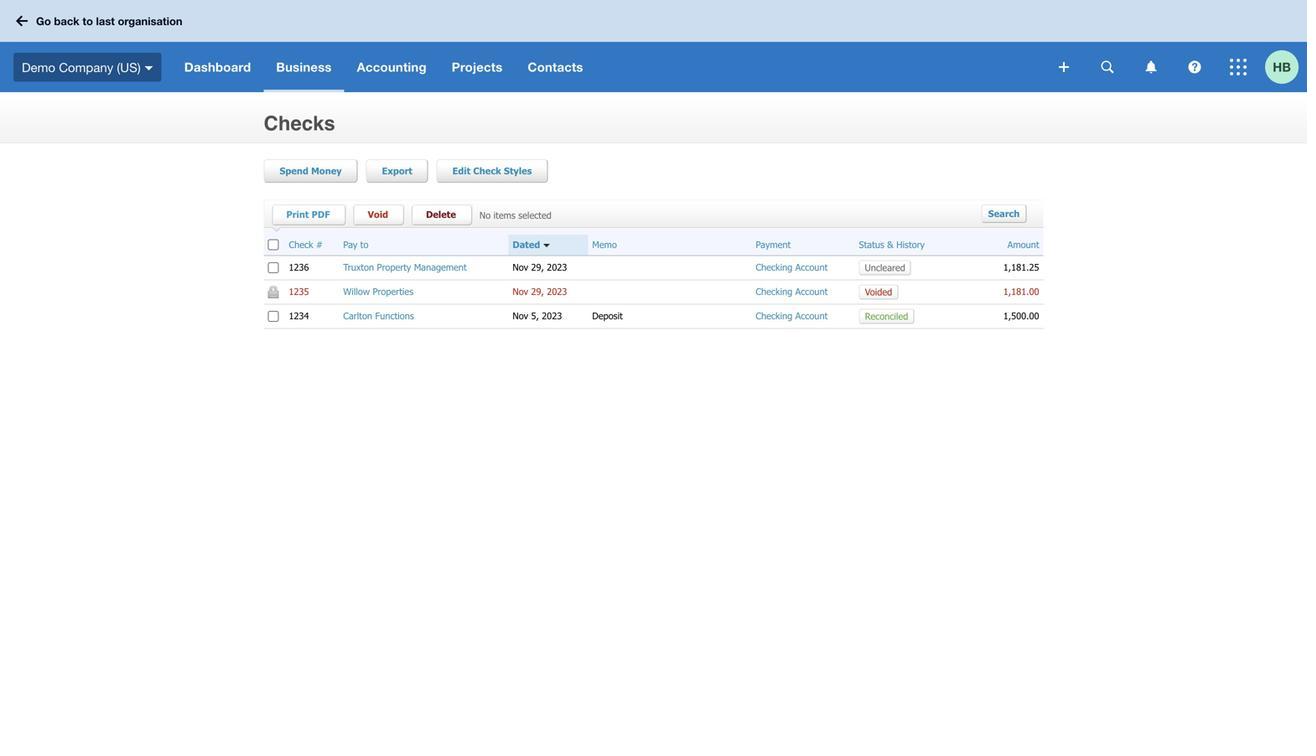 Task type: locate. For each thing, give the bounding box(es) containing it.
1 vertical spatial 29,
[[531, 286, 544, 297]]

1 vertical spatial nov 29, 2023
[[513, 286, 567, 297]]

reconciled link
[[859, 309, 914, 324]]

checking account link
[[756, 262, 828, 273], [756, 286, 828, 297], [756, 310, 828, 322]]

29,
[[531, 262, 544, 273], [531, 286, 544, 297]]

0 vertical spatial checking account
[[756, 262, 828, 273]]

export
[[382, 165, 413, 177]]

2023 for truxton property management
[[547, 262, 567, 273]]

checking account for uncleared
[[756, 262, 828, 273]]

banner
[[0, 0, 1307, 92]]

2 checking from the top
[[756, 286, 793, 297]]

search
[[988, 208, 1020, 219]]

1,500.00
[[1004, 310, 1039, 322]]

1 vertical spatial checking account link
[[756, 286, 828, 297]]

nov 29, 2023
[[513, 262, 567, 273], [513, 286, 567, 297]]

checking account
[[756, 262, 828, 273], [756, 286, 828, 297], [756, 310, 828, 322]]

0 vertical spatial nov
[[513, 262, 528, 273]]

account for voided
[[795, 286, 828, 297]]

nov up nov 5, 2023
[[513, 286, 528, 297]]

2 vertical spatial checking account
[[756, 310, 828, 322]]

edit
[[453, 165, 471, 177]]

edit check styles link
[[436, 159, 548, 183]]

last
[[96, 14, 115, 27]]

truxton property management link
[[343, 262, 467, 273]]

2 checking account from the top
[[756, 286, 828, 297]]

payment
[[756, 239, 791, 250]]

2 vertical spatial account
[[795, 310, 828, 322]]

check #
[[289, 239, 323, 250]]

0 vertical spatial nov 29, 2023
[[513, 262, 567, 273]]

2 nov from the top
[[513, 286, 528, 297]]

willow properties link
[[343, 286, 414, 297]]

nov 29, 2023 for truxton property management
[[513, 262, 567, 273]]

1,181.00
[[1004, 286, 1039, 297]]

uncleared link
[[859, 260, 911, 275]]

nov
[[513, 262, 528, 273], [513, 286, 528, 297], [513, 310, 528, 322]]

projects button
[[439, 42, 515, 92]]

29, down dated link on the top left of page
[[531, 262, 544, 273]]

to left last
[[82, 14, 93, 27]]

2 vertical spatial 2023
[[542, 310, 562, 322]]

29, for truxton property management
[[531, 262, 544, 273]]

1,181.25
[[1004, 262, 1039, 273]]

to
[[82, 14, 93, 27], [360, 239, 369, 250]]

void
[[368, 209, 388, 220]]

no
[[480, 210, 491, 221]]

edit check styles
[[453, 165, 532, 177]]

bulk selection is not available for voided checks. image
[[268, 286, 279, 298]]

0 vertical spatial checking
[[756, 262, 793, 273]]

nov 29, 2023 for willow properties
[[513, 286, 567, 297]]

1235
[[289, 286, 309, 297]]

0 vertical spatial 2023
[[547, 262, 567, 273]]

1 checking from the top
[[756, 262, 793, 273]]

print
[[286, 209, 309, 220]]

0 vertical spatial to
[[82, 14, 93, 27]]

0 horizontal spatial to
[[82, 14, 93, 27]]

company
[[59, 60, 113, 74]]

1 vertical spatial checking
[[756, 286, 793, 297]]

1 vertical spatial to
[[360, 239, 369, 250]]

reconciled
[[865, 311, 908, 322]]

1 horizontal spatial to
[[360, 239, 369, 250]]

1 vertical spatial account
[[795, 286, 828, 297]]

3 checking account link from the top
[[756, 310, 828, 322]]

spend money link
[[264, 159, 358, 183]]

None checkbox
[[268, 240, 279, 250]]

3 account from the top
[[795, 310, 828, 322]]

2 checking account link from the top
[[756, 286, 828, 297]]

None checkbox
[[268, 262, 279, 273], [268, 311, 279, 322], [268, 262, 279, 273], [268, 311, 279, 322]]

svg image inside the demo company (us) popup button
[[145, 66, 153, 70]]

business button
[[264, 42, 344, 92]]

1234
[[289, 310, 309, 322]]

svg image
[[16, 16, 28, 26], [1230, 59, 1247, 75], [1101, 61, 1114, 73], [1189, 61, 1201, 73], [1059, 62, 1069, 72]]

nov down dated link on the top left of page
[[513, 262, 528, 273]]

2 vertical spatial checking
[[756, 310, 793, 322]]

memo
[[592, 239, 617, 250]]

nov left 5,
[[513, 310, 528, 322]]

nov for truxton property management
[[513, 262, 528, 273]]

1 nov 29, 2023 from the top
[[513, 262, 567, 273]]

pay to
[[343, 239, 369, 250]]

1 checking account link from the top
[[756, 262, 828, 273]]

search link
[[982, 205, 1027, 223]]

2 nov 29, 2023 from the top
[[513, 286, 567, 297]]

accounting
[[357, 60, 427, 75]]

nov 29, 2023 down dated link on the top left of page
[[513, 262, 567, 273]]

1 checking account from the top
[[756, 262, 828, 273]]

functions
[[375, 310, 414, 322]]

2023 for carlton functions
[[542, 310, 562, 322]]

property
[[377, 262, 411, 273]]

checks
[[264, 112, 335, 135]]

items
[[494, 210, 516, 221]]

2 29, from the top
[[531, 286, 544, 297]]

1 account from the top
[[795, 262, 828, 273]]

3 checking from the top
[[756, 310, 793, 322]]

to right pay on the top left
[[360, 239, 369, 250]]

2023
[[547, 262, 567, 273], [547, 286, 567, 297], [542, 310, 562, 322]]

0 vertical spatial 29,
[[531, 262, 544, 273]]

checking account link for reconciled
[[756, 310, 828, 322]]

money
[[311, 165, 342, 177]]

delete link
[[418, 205, 473, 226]]

1 vertical spatial nov
[[513, 286, 528, 297]]

0 vertical spatial account
[[795, 262, 828, 273]]

deposit
[[592, 310, 623, 322]]

check # link
[[289, 239, 323, 251]]

2 vertical spatial checking account link
[[756, 310, 828, 322]]

nov 29, 2023 up nov 5, 2023
[[513, 286, 567, 297]]

1 vertical spatial 2023
[[547, 286, 567, 297]]

svg image
[[1146, 61, 1157, 73], [145, 66, 153, 70]]

1 vertical spatial checking account
[[756, 286, 828, 297]]

account for reconciled
[[795, 310, 828, 322]]

projects
[[452, 60, 503, 75]]

3 checking account from the top
[[756, 310, 828, 322]]

29, up nov 5, 2023
[[531, 286, 544, 297]]

3 nov from the top
[[513, 310, 528, 322]]

2023 for willow properties
[[547, 286, 567, 297]]

1 29, from the top
[[531, 262, 544, 273]]

styles
[[504, 165, 532, 177]]

accounting button
[[344, 42, 439, 92]]

nov for carlton functions
[[513, 310, 528, 322]]

2 vertical spatial nov
[[513, 310, 528, 322]]

memo link
[[592, 239, 617, 251]]

0 horizontal spatial svg image
[[145, 66, 153, 70]]

0 vertical spatial checking account link
[[756, 262, 828, 273]]

svg image inside go back to last organisation link
[[16, 16, 28, 26]]

1 nov from the top
[[513, 262, 528, 273]]

2 account from the top
[[795, 286, 828, 297]]



Task type: vqa. For each thing, say whether or not it's contained in the screenshot.
"Accrual" POPUP BUTTON
no



Task type: describe. For each thing, give the bounding box(es) containing it.
check
[[473, 165, 501, 177]]

demo company (us)
[[22, 60, 141, 74]]

carlton functions
[[343, 310, 414, 322]]

contacts
[[528, 60, 583, 75]]

nov for willow properties
[[513, 286, 528, 297]]

dated link
[[513, 239, 540, 251]]

voided
[[865, 286, 892, 298]]

dashboard link
[[172, 42, 264, 92]]

5,
[[531, 310, 539, 322]]

selected
[[518, 210, 552, 221]]

carlton functions link
[[343, 310, 414, 322]]

back
[[54, 14, 79, 27]]

account for uncleared
[[795, 262, 828, 273]]

willow
[[343, 286, 370, 297]]

amount
[[1008, 239, 1039, 250]]

carlton
[[343, 310, 372, 322]]

1 horizontal spatial svg image
[[1146, 61, 1157, 73]]

go back to last organisation link
[[10, 6, 193, 36]]

hb
[[1273, 60, 1291, 75]]

truxton
[[343, 262, 374, 273]]

print pdf
[[286, 209, 330, 220]]

checking for voided
[[756, 286, 793, 297]]

dashboard
[[184, 60, 251, 75]]

spend
[[280, 165, 309, 177]]

1236
[[289, 262, 309, 273]]

truxton property management
[[343, 262, 467, 273]]

checking account for reconciled
[[756, 310, 828, 322]]

demo company (us) button
[[0, 42, 172, 92]]

&
[[887, 239, 894, 250]]

organisation
[[118, 14, 182, 27]]

print pdf link
[[278, 205, 347, 226]]

banner containing dashboard
[[0, 0, 1307, 92]]

checking account link for voided
[[756, 286, 828, 297]]

amount link
[[1008, 239, 1039, 251]]

contacts button
[[515, 42, 596, 92]]

management
[[414, 262, 467, 273]]

checking account for voided
[[756, 286, 828, 297]]

dated
[[513, 239, 540, 250]]

to inside banner
[[82, 14, 93, 27]]

no items selected
[[480, 210, 552, 221]]

voided link
[[859, 285, 899, 300]]

delete
[[426, 209, 456, 220]]

status & history link
[[859, 239, 925, 251]]

go back to last organisation
[[36, 14, 182, 27]]

uncleared
[[865, 262, 905, 273]]

checking account link for uncleared
[[756, 262, 828, 273]]

29, for willow properties
[[531, 286, 544, 297]]

(us)
[[117, 60, 141, 74]]

void link
[[359, 205, 405, 226]]

pdf
[[312, 209, 330, 220]]

checking for uncleared
[[756, 262, 793, 273]]

payment link
[[756, 239, 791, 251]]

pay
[[343, 239, 358, 250]]

history
[[897, 239, 925, 250]]

checking for reconciled
[[756, 310, 793, 322]]

pay to link
[[343, 239, 369, 251]]

go
[[36, 14, 51, 27]]

spend money
[[280, 165, 342, 177]]

export link
[[366, 159, 428, 183]]

willow properties
[[343, 286, 414, 297]]

status
[[859, 239, 885, 250]]

status & history
[[859, 239, 925, 250]]

hb button
[[1265, 42, 1307, 92]]

business
[[276, 60, 332, 75]]

properties
[[373, 286, 414, 297]]

nov 5, 2023
[[513, 310, 562, 322]]

demo
[[22, 60, 55, 74]]



